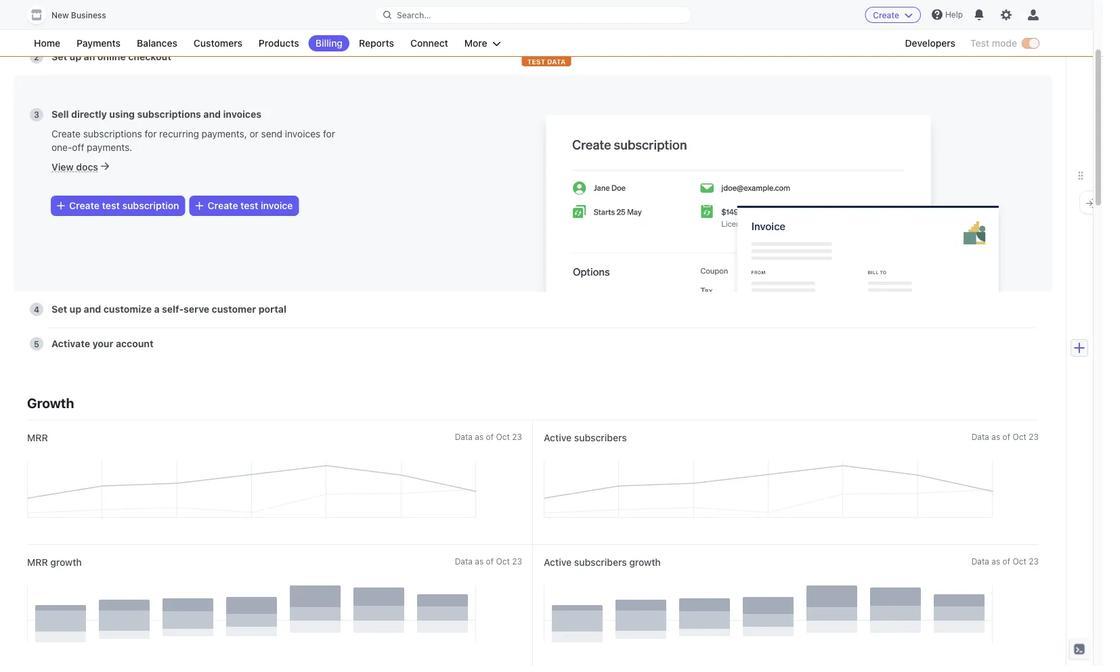 Task type: describe. For each thing, give the bounding box(es) containing it.
docs
[[76, 161, 98, 172]]

subscribers for active subscribers growth
[[574, 557, 627, 568]]

up for an
[[70, 51, 81, 62]]

test
[[527, 58, 545, 65]]

sell directly using subscriptions and invoices button
[[30, 75, 1036, 108]]

of for mrr
[[486, 432, 494, 442]]

and inside 'dropdown button'
[[203, 86, 221, 97]]

active for active subscribers
[[544, 432, 572, 444]]

directly inside sell directly using subscriptions and invoices 'dropdown button'
[[71, 86, 107, 97]]

more
[[464, 38, 487, 49]]

create for create subscriptions for recurring payments, or send invoices for one-off payments.
[[51, 128, 81, 139]]

create test subscription
[[69, 200, 179, 211]]

help button
[[926, 4, 968, 25]]

of for mrr growth
[[486, 557, 494, 566]]

as for mrr growth
[[475, 557, 484, 566]]

23 for mrr growth
[[512, 557, 522, 566]]

oct for mrr growth
[[496, 557, 510, 566]]

off
[[72, 142, 84, 153]]

data for mrr growth
[[455, 557, 473, 566]]

23 for mrr
[[512, 432, 522, 442]]

mrr growth
[[27, 557, 82, 568]]

1 growth from the left
[[50, 557, 82, 568]]

recurring
[[159, 128, 199, 139]]

connect link
[[404, 35, 455, 51]]

subscription
[[122, 200, 179, 211]]

payments.
[[87, 142, 132, 153]]

Search… search field
[[375, 6, 691, 23]]

an
[[84, 51, 95, 62]]

reports
[[359, 38, 394, 49]]

home
[[34, 38, 60, 49]]

customize
[[103, 304, 152, 315]]

more button
[[458, 35, 508, 51]]

5
[[34, 339, 39, 349]]

test mode
[[970, 38, 1017, 49]]

23 for active subscribers growth
[[1029, 557, 1039, 566]]

Search… text field
[[375, 6, 691, 23]]

activate your account
[[51, 338, 153, 349]]

active subscribers
[[544, 432, 627, 444]]

send
[[261, 128, 282, 139]]

2
[[34, 52, 39, 62]]

customers
[[194, 38, 242, 49]]

subscriptions inside 'dropdown button'
[[137, 86, 201, 97]]

data as of oct 23 for mrr growth
[[455, 557, 522, 566]]

2 growth from the left
[[629, 557, 661, 568]]

test for invoice
[[241, 200, 258, 211]]

test
[[970, 38, 989, 49]]

view docs link
[[51, 161, 109, 172]]

data as of oct 23 for active subscribers growth
[[972, 557, 1039, 566]]

payments
[[77, 38, 121, 49]]

mode
[[992, 38, 1017, 49]]

as for mrr
[[475, 432, 484, 442]]

2 sell directly using subscriptions and invoices from the top
[[51, 109, 261, 120]]

invoice
[[261, 200, 293, 211]]

one-
[[51, 142, 72, 153]]

using inside 'dropdown button'
[[109, 86, 135, 97]]

oct for mrr
[[496, 432, 510, 442]]

2 for from the left
[[323, 128, 335, 139]]



Task type: locate. For each thing, give the bounding box(es) containing it.
4
[[34, 305, 39, 314]]

sell directly using subscriptions and invoices
[[51, 86, 261, 97], [51, 109, 261, 120]]

balances
[[137, 38, 177, 49]]

customers link
[[187, 35, 249, 51]]

sell directly using subscriptions and invoices down checkout
[[51, 86, 261, 97]]

1 vertical spatial subscribers
[[574, 557, 627, 568]]

using up payments.
[[109, 109, 135, 120]]

test left subscription
[[102, 200, 120, 211]]

view docs
[[51, 161, 98, 172]]

0 vertical spatial invoices
[[223, 86, 261, 97]]

new business button
[[27, 5, 120, 24]]

test left invoice
[[241, 200, 258, 211]]

oct for active subscribers
[[1013, 432, 1027, 442]]

test data
[[527, 58, 566, 65]]

1 subscribers from the top
[[574, 432, 627, 444]]

a
[[154, 304, 160, 315]]

0 vertical spatial active
[[544, 432, 572, 444]]

0 horizontal spatial for
[[145, 128, 157, 139]]

subscriptions up recurring at top
[[137, 109, 201, 120]]

1 using from the top
[[109, 86, 135, 97]]

payments link
[[70, 35, 127, 51]]

online
[[97, 51, 126, 62]]

serve
[[184, 304, 209, 315]]

set up and customize a self-serve customer portal
[[51, 304, 286, 315]]

or
[[250, 128, 259, 139]]

directly
[[71, 86, 107, 97], [71, 109, 107, 120]]

2 vertical spatial invoices
[[285, 128, 320, 139]]

0 horizontal spatial test
[[102, 200, 120, 211]]

0 vertical spatial subscribers
[[574, 432, 627, 444]]

create test invoice link
[[190, 196, 298, 215]]

for left recurring at top
[[145, 128, 157, 139]]

data for mrr
[[455, 432, 473, 442]]

1 horizontal spatial for
[[323, 128, 335, 139]]

new
[[51, 10, 69, 20]]

data for active subscribers growth
[[972, 557, 989, 566]]

1 vertical spatial subscriptions
[[137, 109, 201, 120]]

as for active subscribers
[[992, 432, 1000, 442]]

billing link
[[309, 35, 349, 51]]

billing
[[315, 38, 343, 49]]

new business
[[51, 10, 106, 20]]

test inside 'link'
[[241, 200, 258, 211]]

1 sell from the top
[[51, 86, 69, 97]]

sell directly using subscriptions and invoices up recurring at top
[[51, 109, 261, 120]]

1 active from the top
[[544, 432, 572, 444]]

0 vertical spatial sell directly using subscriptions and invoices
[[51, 86, 261, 97]]

search…
[[397, 10, 431, 20]]

developers
[[905, 38, 956, 49]]

oct for active subscribers growth
[[1013, 557, 1027, 566]]

0 vertical spatial set
[[51, 51, 67, 62]]

sell down home link
[[51, 86, 69, 97]]

2 up from the top
[[70, 304, 81, 315]]

growth
[[50, 557, 82, 568], [629, 557, 661, 568]]

create up "developers" link
[[873, 10, 899, 20]]

1 vertical spatial active
[[544, 557, 572, 568]]

2 subscribers from the top
[[574, 557, 627, 568]]

for right the send
[[323, 128, 335, 139]]

connect
[[410, 38, 448, 49]]

1 for from the left
[[145, 128, 157, 139]]

account
[[116, 338, 153, 349]]

as
[[475, 432, 484, 442], [992, 432, 1000, 442], [475, 557, 484, 566], [992, 557, 1000, 566]]

set right the 4
[[51, 304, 67, 315]]

0 vertical spatial subscriptions
[[137, 86, 201, 97]]

and
[[203, 86, 221, 97], [203, 109, 221, 120], [84, 304, 101, 315]]

1 vertical spatial sell
[[51, 109, 69, 120]]

view
[[51, 161, 74, 172]]

1 set from the top
[[51, 51, 67, 62]]

3
[[34, 110, 39, 120]]

0 vertical spatial mrr
[[27, 432, 48, 444]]

test
[[102, 200, 120, 211], [241, 200, 258, 211]]

of for active subscribers
[[1003, 432, 1010, 442]]

products link
[[252, 35, 306, 51]]

customer
[[212, 304, 256, 315]]

2 directly from the top
[[71, 109, 107, 120]]

subscriptions up payments.
[[83, 128, 142, 139]]

create inside button
[[873, 10, 899, 20]]

2 mrr from the top
[[27, 557, 48, 568]]

self-
[[162, 304, 184, 315]]

1 up from the top
[[70, 51, 81, 62]]

create inside 'link'
[[208, 200, 238, 211]]

2 sell from the top
[[51, 109, 69, 120]]

create left invoice
[[208, 200, 238, 211]]

2 set from the top
[[51, 304, 67, 315]]

mrr for mrr
[[27, 432, 48, 444]]

23 for active subscribers
[[1029, 432, 1039, 442]]

2 using from the top
[[109, 109, 135, 120]]

0 vertical spatial and
[[203, 86, 221, 97]]

data
[[547, 58, 566, 65]]

directly up 'off'
[[71, 109, 107, 120]]

activate
[[51, 338, 90, 349]]

create for create test subscription
[[69, 200, 100, 211]]

invoices
[[223, 86, 261, 97], [223, 109, 261, 120], [285, 128, 320, 139]]

create
[[873, 10, 899, 20], [51, 128, 81, 139], [69, 200, 100, 211], [208, 200, 238, 211]]

2 vertical spatial and
[[84, 304, 101, 315]]

create subscriptions for recurring payments, or send invoices for one-off payments.
[[51, 128, 335, 153]]

data as of oct 23 for mrr
[[455, 432, 522, 442]]

create test invoice
[[208, 200, 293, 211]]

checkout
[[128, 51, 171, 62]]

set for set up an online checkout
[[51, 51, 67, 62]]

1 vertical spatial invoices
[[223, 109, 261, 120]]

subscriptions
[[137, 86, 201, 97], [137, 109, 201, 120], [83, 128, 142, 139]]

invoices inside create subscriptions for recurring payments, or send invoices for one-off payments.
[[285, 128, 320, 139]]

home link
[[27, 35, 67, 51]]

1 vertical spatial using
[[109, 109, 135, 120]]

0 vertical spatial sell
[[51, 86, 69, 97]]

create for create test invoice
[[208, 200, 238, 211]]

1 vertical spatial set
[[51, 304, 67, 315]]

balances link
[[130, 35, 184, 51]]

portal
[[259, 304, 286, 315]]

developers link
[[898, 35, 962, 51]]

create up one-
[[51, 128, 81, 139]]

create button
[[865, 7, 921, 23]]

create inside create subscriptions for recurring payments, or send invoices for one-off payments.
[[51, 128, 81, 139]]

mrr
[[27, 432, 48, 444], [27, 557, 48, 568]]

data as of oct 23 for active subscribers
[[972, 432, 1039, 442]]

subscriptions down checkout
[[137, 86, 201, 97]]

data for active subscribers
[[972, 432, 989, 442]]

as for active subscribers growth
[[992, 557, 1000, 566]]

up for and
[[70, 304, 81, 315]]

1 vertical spatial directly
[[71, 109, 107, 120]]

subscribers
[[574, 432, 627, 444], [574, 557, 627, 568]]

business
[[71, 10, 106, 20]]

up up activate
[[70, 304, 81, 315]]

active subscribers growth
[[544, 557, 661, 568]]

directly down the "an"
[[71, 86, 107, 97]]

1 horizontal spatial test
[[241, 200, 258, 211]]

mrr for mrr growth
[[27, 557, 48, 568]]

set
[[51, 51, 67, 62], [51, 304, 67, 315]]

1 sell directly using subscriptions and invoices from the top
[[51, 86, 261, 97]]

of
[[486, 432, 494, 442], [1003, 432, 1010, 442], [486, 557, 494, 566], [1003, 557, 1010, 566]]

0 vertical spatial using
[[109, 86, 135, 97]]

active
[[544, 432, 572, 444], [544, 557, 572, 568]]

1 horizontal spatial growth
[[629, 557, 661, 568]]

using down the online
[[109, 86, 135, 97]]

invoices inside 'dropdown button'
[[223, 86, 261, 97]]

sell right 3 on the top left of the page
[[51, 109, 69, 120]]

subscribers for active subscribers
[[574, 432, 627, 444]]

active for active subscribers growth
[[544, 557, 572, 568]]

help
[[945, 10, 963, 19]]

set down home
[[51, 51, 67, 62]]

products
[[259, 38, 299, 49]]

sell directly using subscriptions and invoices inside 'dropdown button'
[[51, 86, 261, 97]]

your
[[92, 338, 113, 349]]

set for set up and customize a self-serve customer portal
[[51, 304, 67, 315]]

1 vertical spatial and
[[203, 109, 221, 120]]

0 horizontal spatial growth
[[50, 557, 82, 568]]

using
[[109, 86, 135, 97], [109, 109, 135, 120]]

payments,
[[202, 128, 247, 139]]

subscriptions inside create subscriptions for recurring payments, or send invoices for one-off payments.
[[83, 128, 142, 139]]

of for active subscribers growth
[[1003, 557, 1010, 566]]

create for create
[[873, 10, 899, 20]]

oct
[[496, 432, 510, 442], [1013, 432, 1027, 442], [496, 557, 510, 566], [1013, 557, 1027, 566]]

test for subscription
[[102, 200, 120, 211]]

create test subscription link
[[51, 196, 185, 215]]

notifications image
[[974, 9, 985, 20]]

1 vertical spatial sell directly using subscriptions and invoices
[[51, 109, 261, 120]]

23
[[512, 432, 522, 442], [1029, 432, 1039, 442], [512, 557, 522, 566], [1029, 557, 1039, 566]]

sell inside sell directly using subscriptions and invoices 'dropdown button'
[[51, 86, 69, 97]]

1 test from the left
[[102, 200, 120, 211]]

1 mrr from the top
[[27, 432, 48, 444]]

growth
[[27, 395, 74, 411]]

0 vertical spatial up
[[70, 51, 81, 62]]

reports link
[[352, 35, 401, 51]]

2 test from the left
[[241, 200, 258, 211]]

1 vertical spatial up
[[70, 304, 81, 315]]

2 vertical spatial subscriptions
[[83, 128, 142, 139]]

data
[[455, 432, 473, 442], [972, 432, 989, 442], [455, 557, 473, 566], [972, 557, 989, 566]]

up left the "an"
[[70, 51, 81, 62]]

2 active from the top
[[544, 557, 572, 568]]

set up an online checkout
[[51, 51, 171, 62]]

1 directly from the top
[[71, 86, 107, 97]]

create down the 'docs'
[[69, 200, 100, 211]]

for
[[145, 128, 157, 139], [323, 128, 335, 139]]

0 vertical spatial directly
[[71, 86, 107, 97]]

data as of oct 23
[[455, 432, 522, 442], [972, 432, 1039, 442], [455, 557, 522, 566], [972, 557, 1039, 566]]

sell
[[51, 86, 69, 97], [51, 109, 69, 120]]

up
[[70, 51, 81, 62], [70, 304, 81, 315]]

1 vertical spatial mrr
[[27, 557, 48, 568]]



Task type: vqa. For each thing, say whether or not it's contained in the screenshot.
Paid button
no



